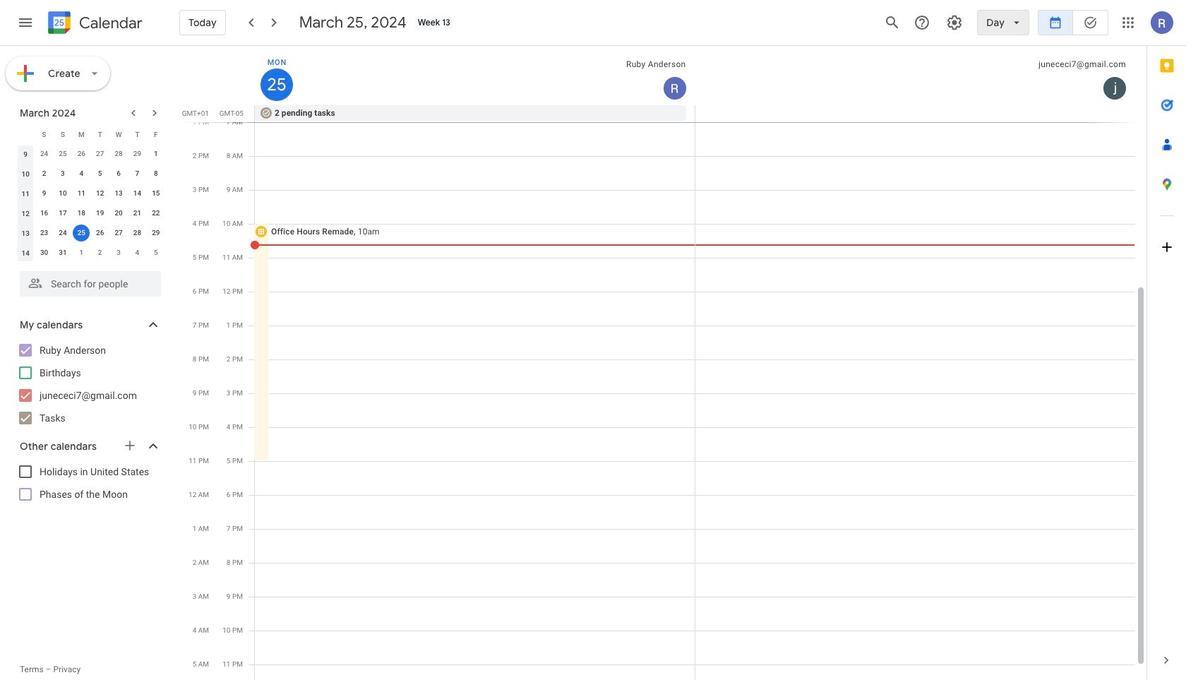 Task type: describe. For each thing, give the bounding box(es) containing it.
april 4 element
[[129, 244, 146, 261]]

other calendars list
[[3, 460, 175, 506]]

monday, march 25, today element
[[261, 69, 293, 101]]

9 element
[[36, 185, 53, 202]]

1 horizontal spatial column header
[[255, 46, 695, 105]]

calendar element
[[45, 8, 143, 40]]

22 element
[[147, 205, 164, 222]]

cell inside march 2024 grid
[[72, 223, 91, 243]]

30 element
[[36, 244, 53, 261]]

17 element
[[54, 205, 71, 222]]

1 element
[[147, 145, 164, 162]]

29 element
[[147, 225, 164, 242]]

settings menu image
[[947, 14, 964, 31]]

march 2024 grid
[[13, 124, 165, 263]]

april 5 element
[[147, 244, 164, 261]]

27 element
[[110, 225, 127, 242]]

19 element
[[92, 205, 109, 222]]

26 element
[[92, 225, 109, 242]]

Search for people text field
[[28, 271, 153, 297]]

24 element
[[54, 225, 71, 242]]

14 element
[[129, 185, 146, 202]]

18 element
[[73, 205, 90, 222]]

april 3 element
[[110, 244, 127, 261]]

row group inside march 2024 grid
[[16, 144, 165, 263]]

10 element
[[54, 185, 71, 202]]



Task type: vqa. For each thing, say whether or not it's contained in the screenshot.
the 15
no



Task type: locate. For each thing, give the bounding box(es) containing it.
6 element
[[110, 165, 127, 182]]

None search field
[[0, 266, 175, 297]]

april 1 element
[[73, 244, 90, 261]]

4 element
[[73, 165, 90, 182]]

heading
[[76, 14, 143, 31]]

february 29 element
[[129, 145, 146, 162]]

row group
[[16, 144, 165, 263]]

main drawer image
[[17, 14, 34, 31]]

7 element
[[129, 165, 146, 182]]

february 28 element
[[110, 145, 127, 162]]

23 element
[[36, 225, 53, 242]]

february 26 element
[[73, 145, 90, 162]]

grid
[[181, 46, 1147, 680]]

add other calendars image
[[123, 439, 137, 453]]

0 horizontal spatial column header
[[16, 124, 35, 144]]

11 element
[[73, 185, 90, 202]]

15 element
[[147, 185, 164, 202]]

8 element
[[147, 165, 164, 182]]

2 element
[[36, 165, 53, 182]]

20 element
[[110, 205, 127, 222]]

12 element
[[92, 185, 109, 202]]

cell
[[72, 223, 91, 243]]

25, today element
[[73, 225, 90, 242]]

my calendars list
[[3, 339, 175, 429]]

21 element
[[129, 205, 146, 222]]

31 element
[[54, 244, 71, 261]]

16 element
[[36, 205, 53, 222]]

0 vertical spatial column header
[[255, 46, 695, 105]]

february 25 element
[[54, 145, 71, 162]]

column header inside march 2024 grid
[[16, 124, 35, 144]]

tab list
[[1148, 46, 1187, 641]]

heading inside calendar element
[[76, 14, 143, 31]]

1 vertical spatial column header
[[16, 124, 35, 144]]

column header
[[255, 46, 695, 105], [16, 124, 35, 144]]

april 2 element
[[92, 244, 109, 261]]

row
[[249, 105, 1147, 122], [16, 124, 165, 144], [16, 144, 165, 164], [16, 164, 165, 184], [16, 184, 165, 203], [16, 203, 165, 223], [16, 223, 165, 243], [16, 243, 165, 263]]

13 element
[[110, 185, 127, 202]]

3 element
[[54, 165, 71, 182]]

5 element
[[92, 165, 109, 182]]

february 24 element
[[36, 145, 53, 162]]

february 27 element
[[92, 145, 109, 162]]

28 element
[[129, 225, 146, 242]]



